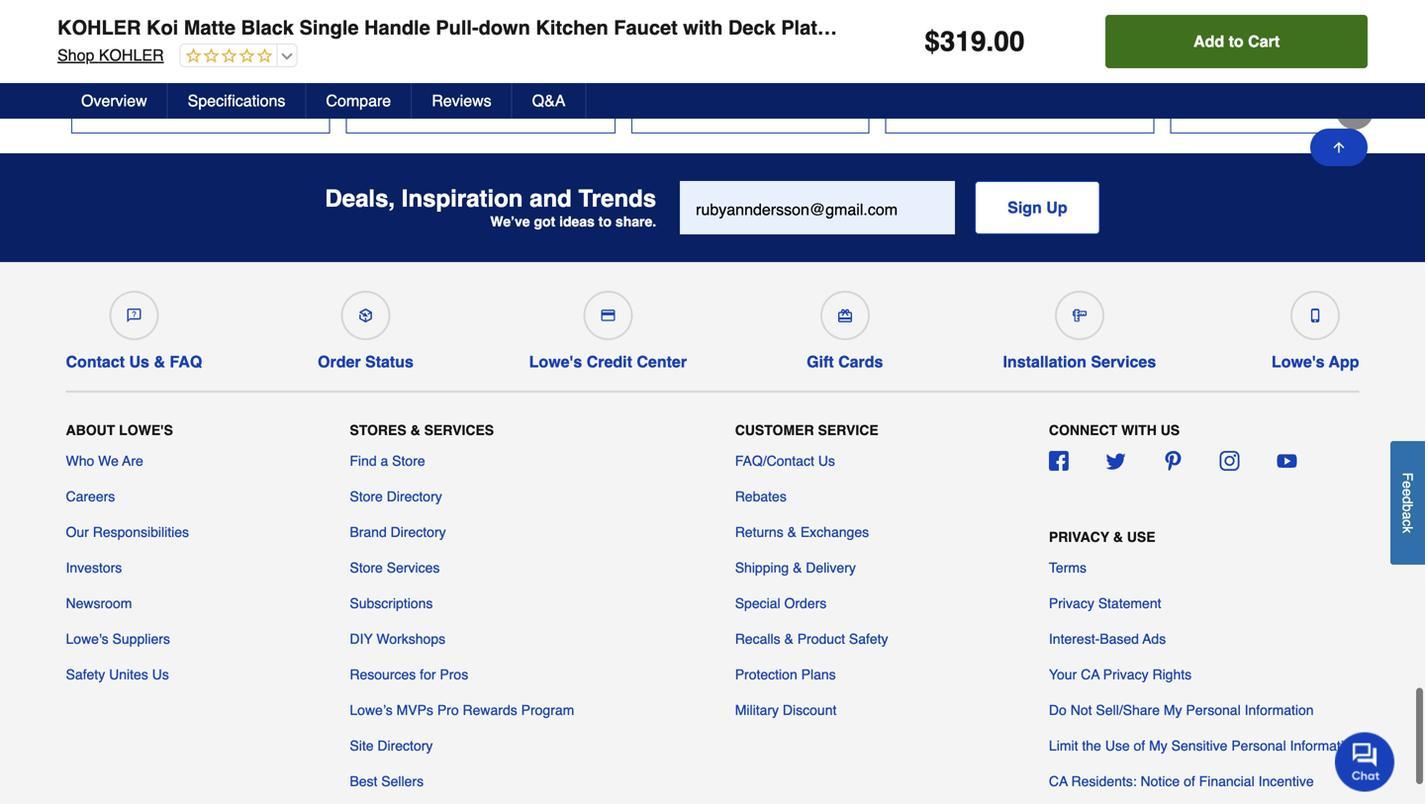 Task type: describe. For each thing, give the bounding box(es) containing it.
deals,
[[325, 185, 395, 212]]

services for installation services
[[1091, 353, 1156, 371]]

0 vertical spatial black
[[241, 16, 294, 39]]

dispenser
[[928, 16, 1024, 39]]

interest-
[[1049, 631, 1100, 647]]

do
[[1049, 703, 1067, 718]]

directory for brand directory
[[391, 524, 446, 540]]

customer service
[[735, 422, 879, 438]]

lowe's suppliers
[[66, 631, 170, 647]]

with
[[1121, 422, 1157, 438]]

f
[[1400, 473, 1416, 481]]

connect with us
[[1049, 422, 1180, 438]]

faq
[[170, 353, 202, 371]]

black kitchen faucets
[[1203, 101, 1372, 120]]

got
[[534, 214, 555, 230]]

do not sell/share my personal information link
[[1049, 701, 1314, 720]]

arrow up image
[[1331, 140, 1347, 155]]

personal inside "link"
[[1231, 738, 1286, 754]]

directory for store directory
[[387, 489, 442, 505]]

services for store services
[[387, 560, 440, 576]]

kohler koi matte black single handle pull-down kitchen faucet with deck plate and soap dispenser included
[[57, 16, 1111, 39]]

who
[[66, 453, 94, 469]]

mobile image
[[1309, 309, 1322, 323]]

0 vertical spatial a
[[381, 453, 388, 469]]

brand directory
[[350, 524, 446, 540]]

ideas
[[559, 214, 595, 230]]

limit
[[1049, 738, 1078, 754]]

shipping
[[735, 560, 789, 576]]

faucets for kohler kitchen faucets
[[238, 101, 297, 120]]

a inside button
[[1400, 512, 1416, 520]]

matte
[[184, 16, 236, 39]]

kitchen left q&a
[[460, 101, 519, 120]]

add
[[1194, 32, 1224, 50]]

to inside deals, inspiration and trends we've got ideas to share.
[[599, 214, 612, 230]]

0 horizontal spatial safety
[[66, 667, 105, 683]]

credit card image
[[601, 309, 615, 323]]

sell/share
[[1096, 703, 1160, 718]]

touch kitchen faucets link
[[631, 88, 870, 134]]

touchless kitchen faucets
[[918, 101, 1122, 120]]

special orders
[[735, 596, 827, 612]]

instagram image
[[1220, 451, 1240, 471]]

store for services
[[350, 560, 383, 576]]

f e e d b a c k button
[[1390, 441, 1425, 565]]

financial
[[1199, 774, 1255, 790]]

handle
[[364, 16, 430, 39]]

2 e from the top
[[1400, 489, 1416, 497]]

we've
[[490, 214, 530, 230]]

newsroom
[[66, 596, 132, 612]]

statement
[[1098, 596, 1161, 612]]

faucets for black kitchen faucets
[[1312, 101, 1372, 120]]

faq/contact us link
[[735, 451, 835, 471]]

with
[[683, 16, 723, 39]]

subscriptions link
[[350, 594, 433, 614]]

plate
[[781, 16, 828, 39]]

compare button
[[306, 83, 412, 119]]

& for shipping & delivery
[[793, 560, 802, 576]]

diy
[[350, 631, 373, 647]]

shop kohler
[[57, 46, 164, 64]]

add to cart
[[1194, 32, 1280, 50]]

military
[[735, 703, 779, 718]]

ca residents: notice of financial incentive link
[[1049, 772, 1314, 792]]

discount
[[783, 703, 837, 718]]

not
[[1071, 703, 1092, 718]]

recalls
[[735, 631, 780, 647]]

site directory link
[[350, 736, 433, 756]]

share.
[[615, 214, 656, 230]]

faq/contact
[[735, 453, 814, 469]]

twitter image
[[1106, 451, 1126, 471]]

ca inside ca residents: notice of financial incentive link
[[1049, 774, 1068, 790]]

installation
[[1003, 353, 1087, 371]]

1 horizontal spatial and
[[834, 16, 869, 39]]

0 vertical spatial down
[[479, 16, 530, 39]]

1 vertical spatial down
[[413, 101, 456, 120]]

lowe's credit center link
[[529, 283, 687, 372]]

store services link
[[350, 558, 440, 578]]

pinterest image
[[1163, 451, 1183, 471]]

interest-based ads
[[1049, 631, 1166, 647]]

1 horizontal spatial us
[[152, 667, 169, 683]]

sensitive
[[1171, 738, 1228, 754]]

product
[[797, 631, 845, 647]]

brand directory link
[[350, 522, 446, 542]]

recalls & product safety link
[[735, 629, 888, 649]]

deals, inspiration and trends we've got ideas to share.
[[325, 185, 656, 230]]

kitchen for touch kitchen faucets
[[715, 101, 773, 120]]

ca inside your ca privacy rights link
[[1081, 667, 1100, 683]]

special orders link
[[735, 594, 827, 614]]

touch kitchen faucets
[[664, 101, 837, 120]]

about
[[66, 422, 115, 438]]

faq/contact us
[[735, 453, 835, 469]]

installation services
[[1003, 353, 1156, 371]]

lowe's for lowe's credit center
[[529, 353, 582, 371]]

1 e from the top
[[1400, 481, 1416, 489]]

our responsibilities link
[[66, 522, 189, 542]]

arrow right image
[[1345, 101, 1365, 121]]

lowe's app
[[1272, 353, 1359, 371]]

lowe's credit center
[[529, 353, 687, 371]]

terms link
[[1049, 558, 1087, 578]]

319
[[940, 26, 986, 57]]

specifications button
[[168, 83, 306, 119]]

connect
[[1049, 422, 1117, 438]]

safety unites us
[[66, 667, 169, 683]]

and inside deals, inspiration and trends we've got ideas to share.
[[530, 185, 572, 212]]

who we are
[[66, 453, 143, 469]]

lowe's app link
[[1272, 283, 1359, 372]]

0 vertical spatial my
[[1164, 703, 1182, 718]]

rebates
[[735, 489, 787, 505]]

credit
[[587, 353, 632, 371]]

subscriptions
[[350, 596, 433, 612]]

the
[[1082, 738, 1101, 754]]

b
[[1400, 504, 1416, 512]]

kitchen left faucet
[[536, 16, 608, 39]]

chat invite button image
[[1335, 732, 1395, 792]]

cart
[[1248, 32, 1280, 50]]

kohler for kohler kitchen faucets
[[104, 101, 171, 120]]

recalls & product safety
[[735, 631, 888, 647]]

overview
[[81, 92, 147, 110]]

use for &
[[1127, 529, 1155, 545]]

best
[[350, 774, 377, 790]]

of for my
[[1134, 738, 1145, 754]]

lowe's for lowe's suppliers
[[66, 631, 109, 647]]

diy workshops link
[[350, 629, 445, 649]]

$
[[925, 26, 940, 57]]

safety inside recalls & product safety "link"
[[849, 631, 888, 647]]

rebates link
[[735, 487, 787, 507]]

resources
[[350, 667, 416, 683]]



Task type: vqa. For each thing, say whether or not it's contained in the screenshot.
Read
no



Task type: locate. For each thing, give the bounding box(es) containing it.
1 vertical spatial directory
[[391, 524, 446, 540]]

sign up button
[[975, 181, 1100, 234]]

rewards
[[463, 703, 517, 718]]

& up "statement" at bottom right
[[1113, 529, 1123, 545]]

reviews button
[[412, 83, 512, 119]]

protection
[[735, 667, 797, 683]]

0 vertical spatial to
[[1229, 32, 1244, 50]]

1 vertical spatial black
[[1203, 101, 1245, 120]]

1 faucets from the left
[[238, 101, 297, 120]]

information inside "link"
[[1290, 738, 1359, 754]]

privacy inside privacy statement link
[[1049, 596, 1094, 612]]

1 vertical spatial privacy
[[1049, 596, 1094, 612]]

us for contact
[[129, 353, 149, 371]]

koi
[[146, 16, 178, 39]]

military discount link
[[735, 701, 837, 720]]

faucets up arrow up icon
[[1312, 101, 1372, 120]]

black inside 'black kitchen faucets' link
[[1203, 101, 1245, 120]]

& inside recalls & product safety "link"
[[784, 631, 794, 647]]

e up d on the bottom
[[1400, 481, 1416, 489]]

newsroom link
[[66, 594, 132, 614]]

single
[[299, 16, 359, 39]]

for
[[420, 667, 436, 683]]

us down customer service
[[818, 453, 835, 469]]

shop
[[57, 46, 94, 64]]

lowe's for lowe's app
[[1272, 353, 1325, 371]]

2 vertical spatial store
[[350, 560, 383, 576]]

& right stores
[[410, 422, 420, 438]]

0 horizontal spatial ca
[[1049, 774, 1068, 790]]

your
[[1049, 667, 1077, 683]]

kitchen for touchless kitchen faucets
[[1000, 101, 1058, 120]]

ads
[[1143, 631, 1166, 647]]

to inside add to cart button
[[1229, 32, 1244, 50]]

interest-based ads link
[[1049, 629, 1166, 649]]

diy workshops
[[350, 631, 445, 647]]

Email Address email field
[[680, 181, 955, 234]]

us for faq/contact
[[818, 453, 835, 469]]

lowe's mvps pro rewards program link
[[350, 701, 574, 720]]

& inside returns & exchanges link
[[787, 524, 797, 540]]

5 faucets from the left
[[1312, 101, 1372, 120]]

1 horizontal spatial pull-
[[436, 16, 479, 39]]

of for financial
[[1184, 774, 1195, 790]]

directory up sellers
[[377, 738, 433, 754]]

ca residents: notice of financial incentive
[[1049, 774, 1314, 790]]

and right plate
[[834, 16, 869, 39]]

& for stores & services
[[410, 422, 420, 438]]

0 horizontal spatial pull-
[[379, 101, 413, 120]]

lowe's left credit at the top
[[529, 353, 582, 371]]

are
[[122, 453, 143, 469]]

to down trends
[[599, 214, 612, 230]]

lowe's up are
[[119, 422, 173, 438]]

& right recalls
[[784, 631, 794, 647]]

of right notice at the right
[[1184, 774, 1195, 790]]

my up notice at the right
[[1149, 738, 1168, 754]]

0 vertical spatial information
[[1245, 703, 1314, 718]]

us right unites
[[152, 667, 169, 683]]

pull-
[[436, 16, 479, 39], [379, 101, 413, 120]]

ca down limit
[[1049, 774, 1068, 790]]

black up zero stars image
[[241, 16, 294, 39]]

0 horizontal spatial down
[[413, 101, 456, 120]]

1 horizontal spatial safety
[[849, 631, 888, 647]]

kitchen down 00 on the right of the page
[[1000, 101, 1058, 120]]

shipping & delivery link
[[735, 558, 856, 578]]

gift
[[807, 353, 834, 371]]

shipping & delivery
[[735, 560, 856, 576]]

1 vertical spatial and
[[530, 185, 572, 212]]

a right find
[[381, 453, 388, 469]]

black
[[241, 16, 294, 39], [1203, 101, 1245, 120]]

us
[[129, 353, 149, 371], [818, 453, 835, 469], [152, 667, 169, 683]]

0 vertical spatial kohler
[[57, 16, 141, 39]]

pickup image
[[359, 309, 373, 323]]

privacy
[[1049, 529, 1109, 545], [1049, 596, 1094, 612], [1103, 667, 1149, 683]]

1 vertical spatial my
[[1149, 738, 1168, 754]]

kitchen right touch
[[715, 101, 773, 120]]

1 vertical spatial store
[[350, 489, 383, 505]]

use inside "link"
[[1105, 738, 1130, 754]]

1 vertical spatial information
[[1290, 738, 1359, 754]]

privacy up terms
[[1049, 529, 1109, 545]]

site directory
[[350, 738, 433, 754]]

privacy up "sell/share"
[[1103, 667, 1149, 683]]

store down the stores & services
[[392, 453, 425, 469]]

& left faq
[[154, 353, 165, 371]]

1 vertical spatial pull-
[[379, 101, 413, 120]]

our
[[66, 524, 89, 540]]

investors link
[[66, 558, 122, 578]]

e up b
[[1400, 489, 1416, 497]]

services up find a store link
[[424, 422, 494, 438]]

and
[[834, 16, 869, 39], [530, 185, 572, 212]]

0 horizontal spatial to
[[599, 214, 612, 230]]

3 faucets from the left
[[777, 101, 837, 120]]

0 vertical spatial use
[[1127, 529, 1155, 545]]

0 horizontal spatial of
[[1134, 738, 1145, 754]]

kohler down koi
[[99, 46, 164, 64]]

order
[[318, 353, 361, 371]]

personal up incentive
[[1231, 738, 1286, 754]]

kitchen for kohler kitchen faucets
[[175, 101, 233, 120]]

store directory
[[350, 489, 442, 505]]

1 vertical spatial ca
[[1049, 774, 1068, 790]]

kohler for kohler koi matte black single handle pull-down kitchen faucet with deck plate and soap dispenser included
[[57, 16, 141, 39]]

ca right your
[[1081, 667, 1100, 683]]

use for the
[[1105, 738, 1130, 754]]

privacy for privacy & use
[[1049, 529, 1109, 545]]

$ 319 . 00
[[925, 26, 1025, 57]]

faucets down plate
[[777, 101, 837, 120]]

1 vertical spatial us
[[818, 453, 835, 469]]

kitchen down the 'cart'
[[1250, 101, 1308, 120]]

installation services link
[[1003, 283, 1156, 372]]

center
[[637, 353, 687, 371]]

directory
[[387, 489, 442, 505], [391, 524, 446, 540], [377, 738, 433, 754]]

0 vertical spatial ca
[[1081, 667, 1100, 683]]

youtube image
[[1277, 451, 1297, 471]]

deck
[[728, 16, 776, 39]]

0 vertical spatial pull-
[[436, 16, 479, 39]]

0 vertical spatial store
[[392, 453, 425, 469]]

down right "compare" button
[[413, 101, 456, 120]]

services up connect with us
[[1091, 353, 1156, 371]]

us right contact
[[129, 353, 149, 371]]

resources for pros link
[[350, 665, 468, 685]]

lowe's
[[350, 703, 393, 718]]

safety right the product
[[849, 631, 888, 647]]

directory inside 'link'
[[391, 524, 446, 540]]

1 horizontal spatial to
[[1229, 32, 1244, 50]]

and up 'got' at the top of the page
[[530, 185, 572, 212]]

specifications
[[188, 92, 285, 110]]

store up brand
[[350, 489, 383, 505]]

gift cards
[[807, 353, 883, 371]]

0 horizontal spatial black
[[241, 16, 294, 39]]

2 vertical spatial us
[[152, 667, 169, 683]]

1 horizontal spatial ca
[[1081, 667, 1100, 683]]

use
[[1127, 529, 1155, 545], [1105, 738, 1130, 754]]

notice
[[1141, 774, 1180, 790]]

to right add
[[1229, 32, 1244, 50]]

of inside ca residents: notice of financial incentive link
[[1184, 774, 1195, 790]]

1 vertical spatial of
[[1184, 774, 1195, 790]]

& right returns
[[787, 524, 797, 540]]

pros
[[440, 667, 468, 683]]

services
[[1091, 353, 1156, 371], [424, 422, 494, 438], [387, 560, 440, 576]]

store services
[[350, 560, 440, 576]]

kohler down the shop kohler
[[104, 101, 171, 120]]

suppliers
[[112, 631, 170, 647]]

protection plans link
[[735, 665, 836, 685]]

faucet
[[614, 16, 678, 39]]

& for privacy & use
[[1113, 529, 1123, 545]]

1 vertical spatial services
[[424, 422, 494, 438]]

reviews
[[432, 92, 492, 110]]

zero stars image
[[181, 48, 273, 66]]

0 horizontal spatial and
[[530, 185, 572, 212]]

1 horizontal spatial of
[[1184, 774, 1195, 790]]

0 horizontal spatial a
[[381, 453, 388, 469]]

faucets down the kohler koi matte black single handle pull-down kitchen faucet with deck plate and soap dispenser included
[[523, 101, 583, 120]]

personal up limit the use of my sensitive personal information
[[1186, 703, 1241, 718]]

0 vertical spatial privacy
[[1049, 529, 1109, 545]]

safety left unites
[[66, 667, 105, 683]]

of inside 'limit the use of my sensitive personal information' "link"
[[1134, 738, 1145, 754]]

returns
[[735, 524, 784, 540]]

up
[[1046, 198, 1067, 217]]

faucets
[[238, 101, 297, 120], [523, 101, 583, 120], [777, 101, 837, 120], [1062, 101, 1122, 120], [1312, 101, 1372, 120]]

kitchen down zero stars image
[[175, 101, 233, 120]]

directory up the brand directory
[[387, 489, 442, 505]]

1 horizontal spatial down
[[479, 16, 530, 39]]

add to cart button
[[1106, 15, 1368, 68]]

directory for site directory
[[377, 738, 433, 754]]

kitchen for black kitchen faucets
[[1250, 101, 1308, 120]]

gift card image
[[838, 309, 852, 323]]

black down add to cart button
[[1203, 101, 1245, 120]]

0 vertical spatial services
[[1091, 353, 1156, 371]]

0 vertical spatial and
[[834, 16, 869, 39]]

0 vertical spatial safety
[[849, 631, 888, 647]]

1 vertical spatial safety
[[66, 667, 105, 683]]

my down rights
[[1164, 703, 1182, 718]]

use right the on the bottom of page
[[1105, 738, 1130, 754]]

0 vertical spatial personal
[[1186, 703, 1241, 718]]

store down brand
[[350, 560, 383, 576]]

pull- left reviews
[[379, 101, 413, 120]]

0 vertical spatial us
[[129, 353, 149, 371]]

trends
[[578, 185, 656, 212]]

e
[[1400, 481, 1416, 489], [1400, 489, 1416, 497]]

& for returns & exchanges
[[787, 524, 797, 540]]

down up reviews button on the left of page
[[479, 16, 530, 39]]

overview button
[[61, 83, 168, 119]]

use up "statement" at bottom right
[[1127, 529, 1155, 545]]

1 horizontal spatial a
[[1400, 512, 1416, 520]]

lowe's down newsroom
[[66, 631, 109, 647]]

of down "sell/share"
[[1134, 738, 1145, 754]]

privacy inside your ca privacy rights link
[[1103, 667, 1149, 683]]

1 vertical spatial to
[[599, 214, 612, 230]]

order status
[[318, 353, 414, 371]]

directory down store directory link
[[391, 524, 446, 540]]

2 vertical spatial privacy
[[1103, 667, 1149, 683]]

lowe's mvps pro rewards program
[[350, 703, 574, 718]]

pull- right handle
[[436, 16, 479, 39]]

1 vertical spatial personal
[[1231, 738, 1286, 754]]

services inside 'link'
[[387, 560, 440, 576]]

customer care image
[[127, 309, 141, 323]]

.
[[986, 26, 994, 57]]

2 vertical spatial kohler
[[104, 101, 171, 120]]

store directory link
[[350, 487, 442, 507]]

& left delivery
[[793, 560, 802, 576]]

faucets for touchless kitchen faucets
[[1062, 101, 1122, 120]]

faucets down zero stars image
[[238, 101, 297, 120]]

kohler up the shop kohler
[[57, 16, 141, 39]]

touchless
[[918, 101, 995, 120]]

faucets for touch kitchen faucets
[[777, 101, 837, 120]]

store inside 'link'
[[350, 560, 383, 576]]

limit the use of my sensitive personal information
[[1049, 738, 1359, 754]]

your ca privacy rights
[[1049, 667, 1192, 683]]

service
[[818, 422, 879, 438]]

privacy for privacy statement
[[1049, 596, 1094, 612]]

lowe's left app
[[1272, 353, 1325, 371]]

d
[[1400, 497, 1416, 504]]

faucets down included
[[1062, 101, 1122, 120]]

0 horizontal spatial us
[[129, 353, 149, 371]]

1 vertical spatial kohler
[[99, 46, 164, 64]]

store for directory
[[350, 489, 383, 505]]

2 vertical spatial directory
[[377, 738, 433, 754]]

& for recalls & product safety
[[784, 631, 794, 647]]

best sellers
[[350, 774, 424, 790]]

sign up form
[[680, 181, 1100, 234]]

kohler kitchen faucets link
[[71, 88, 330, 134]]

& inside contact us & faq link
[[154, 353, 165, 371]]

my inside "link"
[[1149, 738, 1168, 754]]

privacy up interest-
[[1049, 596, 1094, 612]]

2 vertical spatial services
[[387, 560, 440, 576]]

4 faucets from the left
[[1062, 101, 1122, 120]]

pull-down kitchen faucets link
[[346, 88, 615, 134]]

app
[[1329, 353, 1359, 371]]

find a store link
[[350, 451, 425, 471]]

f e e d b a c k
[[1400, 473, 1416, 534]]

touchless kitchen faucets link
[[885, 88, 1155, 134]]

& inside 'shipping & delivery' 'link'
[[793, 560, 802, 576]]

facebook image
[[1049, 451, 1069, 471]]

find a store
[[350, 453, 425, 469]]

1 vertical spatial a
[[1400, 512, 1416, 520]]

0 vertical spatial of
[[1134, 738, 1145, 754]]

1 vertical spatial use
[[1105, 738, 1130, 754]]

2 faucets from the left
[[523, 101, 583, 120]]

pull-down kitchen faucets
[[379, 101, 583, 120]]

dimensions image
[[1073, 309, 1087, 323]]

services down brand directory 'link'
[[387, 560, 440, 576]]

2 horizontal spatial us
[[818, 453, 835, 469]]

us
[[1161, 422, 1180, 438]]

0 vertical spatial directory
[[387, 489, 442, 505]]

1 horizontal spatial black
[[1203, 101, 1245, 120]]

special
[[735, 596, 780, 612]]

a up 'k'
[[1400, 512, 1416, 520]]



